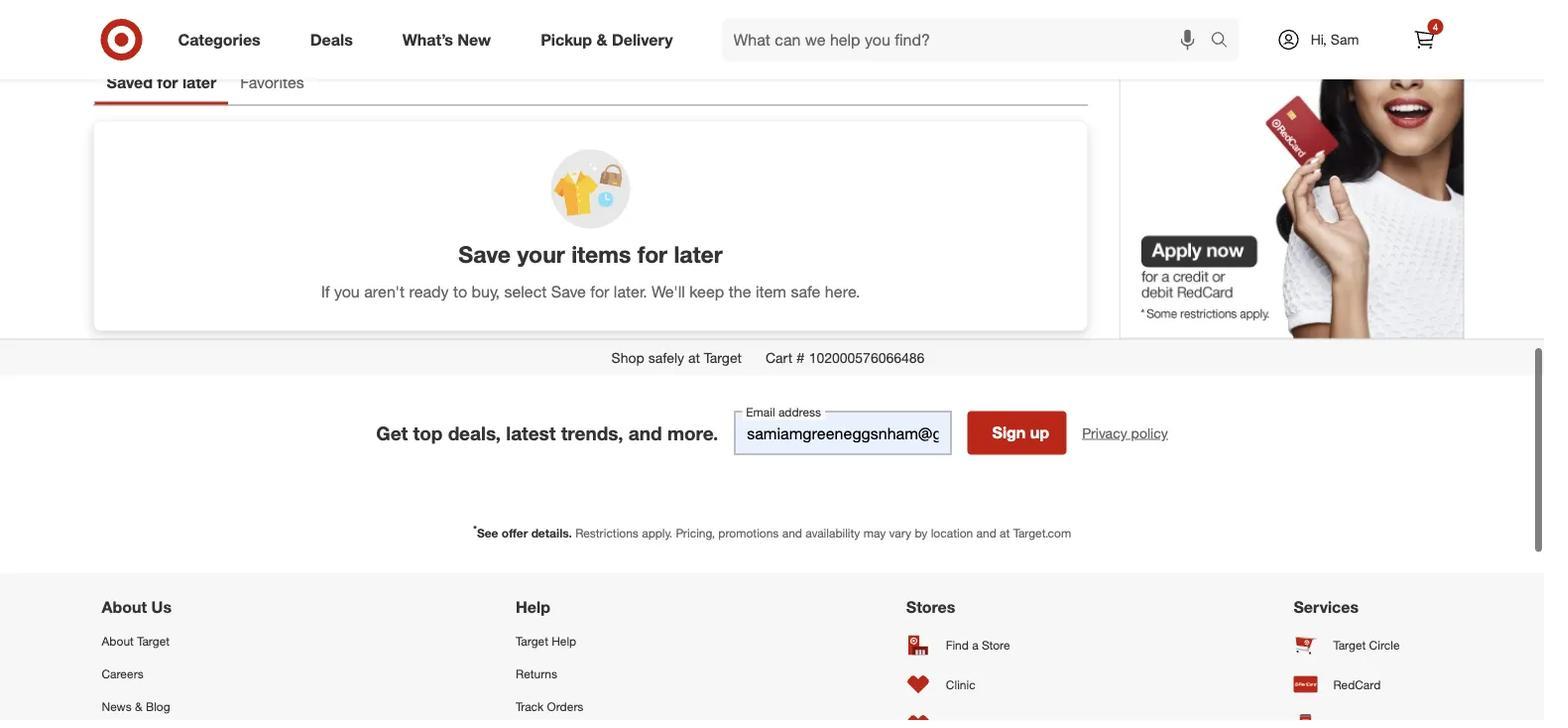 Task type: locate. For each thing, give the bounding box(es) containing it.
find a store
[[946, 637, 1011, 652]]

target down us
[[137, 634, 170, 649]]

news
[[102, 700, 132, 715]]

at inside * see offer details. restrictions apply. pricing, promotions and availability may vary by location and at target.com
[[1000, 526, 1010, 540]]

1 vertical spatial later
[[674, 241, 723, 268]]

help up the returns link
[[552, 634, 577, 649]]

1 about from the top
[[102, 597, 147, 617]]

later
[[183, 73, 217, 92], [674, 241, 723, 268]]

to
[[453, 282, 467, 302]]

save right select at left top
[[551, 282, 586, 302]]

later.
[[614, 282, 648, 302]]

up
[[1031, 423, 1050, 443]]

later down categories
[[183, 73, 217, 92]]

0 horizontal spatial &
[[135, 700, 142, 715]]

target left circle
[[1334, 637, 1367, 652]]

1 vertical spatial save
[[551, 282, 586, 302]]

*
[[473, 523, 477, 536]]

offer
[[502, 526, 528, 540]]

save
[[459, 241, 511, 268], [551, 282, 586, 302]]

and right location
[[977, 526, 997, 540]]

at right safely
[[688, 349, 700, 366]]

the
[[729, 282, 752, 302]]

details.
[[531, 526, 572, 540]]

2 horizontal spatial for
[[638, 241, 668, 268]]

* see offer details. restrictions apply. pricing, promotions and availability may vary by location and at target.com
[[473, 523, 1072, 540]]

1 horizontal spatial help
[[552, 634, 577, 649]]

0 vertical spatial &
[[597, 30, 608, 49]]

you
[[334, 282, 360, 302]]

0 vertical spatial help
[[516, 597, 551, 617]]

1 horizontal spatial save
[[551, 282, 586, 302]]

track orders link
[[516, 691, 642, 721]]

privacy policy
[[1083, 424, 1169, 442]]

help up target help
[[516, 597, 551, 617]]

4 link
[[1403, 18, 1447, 62]]

saved for later link
[[95, 63, 228, 105]]

at left target.com
[[1000, 526, 1010, 540]]

target left cart
[[704, 349, 742, 366]]

What can we help you find? suggestions appear below search field
[[722, 18, 1216, 62]]

redcard link
[[1294, 665, 1443, 704]]

0 horizontal spatial later
[[183, 73, 217, 92]]

aren't
[[364, 282, 405, 302]]

hi,
[[1311, 31, 1328, 48]]

save up buy,
[[459, 241, 511, 268]]

target
[[704, 349, 742, 366], [137, 634, 170, 649], [516, 634, 549, 649], [1334, 637, 1367, 652]]

ready
[[409, 282, 449, 302]]

saved
[[107, 73, 153, 92]]

safe
[[791, 282, 821, 302]]

for
[[157, 73, 178, 92], [638, 241, 668, 268], [591, 282, 610, 302]]

top
[[413, 422, 443, 444]]

clinic link
[[907, 665, 1030, 704]]

vary
[[890, 526, 912, 540]]

target help link
[[516, 625, 642, 658]]

1 horizontal spatial for
[[591, 282, 610, 302]]

hi, sam
[[1311, 31, 1360, 48]]

redcard
[[1334, 677, 1381, 692]]

orders
[[547, 700, 584, 715]]

by
[[915, 526, 928, 540]]

& inside news & blog link
[[135, 700, 142, 715]]

1 vertical spatial about
[[102, 634, 134, 649]]

2 about from the top
[[102, 634, 134, 649]]

safely
[[649, 349, 685, 366]]

may
[[864, 526, 886, 540]]

1 vertical spatial help
[[552, 634, 577, 649]]

1 horizontal spatial at
[[1000, 526, 1010, 540]]

sign up
[[993, 423, 1050, 443]]

later up keep on the left of the page
[[674, 241, 723, 268]]

& inside pickup & delivery link
[[597, 30, 608, 49]]

your
[[517, 241, 565, 268]]

find a store link
[[907, 625, 1030, 665]]

shop safely at target
[[612, 349, 742, 366]]

1 vertical spatial at
[[1000, 526, 1010, 540]]

about up about target
[[102, 597, 147, 617]]

pricing,
[[676, 526, 715, 540]]

apply.
[[642, 526, 673, 540]]

for up we'll
[[638, 241, 668, 268]]

about target
[[102, 634, 170, 649]]

trends,
[[561, 422, 624, 444]]

1 vertical spatial &
[[135, 700, 142, 715]]

0 vertical spatial save
[[459, 241, 511, 268]]

1 vertical spatial for
[[638, 241, 668, 268]]

target inside target help link
[[516, 634, 549, 649]]

& right pickup
[[597, 30, 608, 49]]

news & blog
[[102, 700, 170, 715]]

pickup & delivery link
[[524, 18, 698, 62]]

0 vertical spatial later
[[183, 73, 217, 92]]

here.
[[825, 282, 861, 302]]

0 vertical spatial for
[[157, 73, 178, 92]]

& for pickup
[[597, 30, 608, 49]]

keep
[[690, 282, 725, 302]]

and left the more.
[[629, 422, 662, 444]]

for left later.
[[591, 282, 610, 302]]

for right saved
[[157, 73, 178, 92]]

deals link
[[293, 18, 378, 62]]

help
[[516, 597, 551, 617], [552, 634, 577, 649]]

& left "blog" on the bottom of the page
[[135, 700, 142, 715]]

about
[[102, 597, 147, 617], [102, 634, 134, 649]]

None text field
[[735, 412, 952, 455]]

if
[[321, 282, 330, 302]]

0 horizontal spatial at
[[688, 349, 700, 366]]

0 horizontal spatial save
[[459, 241, 511, 268]]

target up 'returns'
[[516, 634, 549, 649]]

&
[[597, 30, 608, 49], [135, 700, 142, 715]]

at
[[688, 349, 700, 366], [1000, 526, 1010, 540]]

privacy policy link
[[1083, 423, 1169, 443]]

returns
[[516, 667, 558, 682]]

about us
[[102, 597, 172, 617]]

find
[[946, 637, 969, 652]]

1 horizontal spatial &
[[597, 30, 608, 49]]

see
[[477, 526, 499, 540]]

target.com
[[1014, 526, 1072, 540]]

and left availability
[[783, 526, 803, 540]]

2 vertical spatial for
[[591, 282, 610, 302]]

0 horizontal spatial and
[[629, 422, 662, 444]]

about up careers
[[102, 634, 134, 649]]

0 vertical spatial about
[[102, 597, 147, 617]]



Task type: vqa. For each thing, say whether or not it's contained in the screenshot.
right save 20% on seasonal candy & snacks
no



Task type: describe. For each thing, give the bounding box(es) containing it.
saved for later
[[107, 73, 217, 92]]

delivery
[[612, 30, 673, 49]]

what's new
[[403, 30, 491, 49]]

track
[[516, 700, 544, 715]]

blog
[[146, 700, 170, 715]]

services
[[1294, 597, 1359, 617]]

what's
[[403, 30, 453, 49]]

items
[[572, 241, 631, 268]]

target redcard save 5% get more every day. in store & online. apply now for a credit or debit redcard. *some restrictions apply. image
[[1120, 0, 1465, 339]]

shop
[[612, 349, 645, 366]]

favorites
[[240, 73, 304, 92]]

location
[[931, 526, 974, 540]]

target circle
[[1334, 637, 1401, 652]]

search
[[1202, 32, 1250, 51]]

circle
[[1370, 637, 1401, 652]]

target circle link
[[1294, 625, 1443, 665]]

careers
[[102, 667, 144, 682]]

cart
[[766, 349, 793, 366]]

if you aren't ready to buy, select save for later. we'll keep the item safe here.
[[321, 282, 861, 302]]

get top deals, latest trends, and more.
[[376, 422, 719, 444]]

pickup
[[541, 30, 592, 49]]

a
[[973, 637, 979, 652]]

store
[[982, 637, 1011, 652]]

pickup & delivery
[[541, 30, 673, 49]]

& for news
[[135, 700, 142, 715]]

about target link
[[102, 625, 251, 658]]

latest
[[506, 422, 556, 444]]

target inside target circle link
[[1334, 637, 1367, 652]]

sign
[[993, 423, 1026, 443]]

deals
[[310, 30, 353, 49]]

get
[[376, 422, 408, 444]]

us
[[151, 597, 172, 617]]

careers link
[[102, 658, 251, 691]]

clinic
[[946, 677, 976, 692]]

buy,
[[472, 282, 500, 302]]

restrictions
[[576, 526, 639, 540]]

more.
[[668, 422, 719, 444]]

0 vertical spatial at
[[688, 349, 700, 366]]

target inside about target link
[[137, 634, 170, 649]]

0 horizontal spatial for
[[157, 73, 178, 92]]

privacy
[[1083, 424, 1128, 442]]

select
[[504, 282, 547, 302]]

sign up button
[[968, 412, 1067, 455]]

about for about target
[[102, 634, 134, 649]]

0 horizontal spatial help
[[516, 597, 551, 617]]

about for about us
[[102, 597, 147, 617]]

cart # 102000576066486
[[766, 349, 925, 366]]

availability
[[806, 526, 861, 540]]

promotions
[[719, 526, 779, 540]]

item
[[756, 282, 787, 302]]

target help
[[516, 634, 577, 649]]

stores
[[907, 597, 956, 617]]

deals,
[[448, 422, 501, 444]]

1 horizontal spatial later
[[674, 241, 723, 268]]

we'll
[[652, 282, 685, 302]]

policy
[[1132, 424, 1169, 442]]

categories
[[178, 30, 261, 49]]

#
[[797, 349, 805, 366]]

102000576066486
[[809, 349, 925, 366]]

new
[[458, 30, 491, 49]]

categories link
[[161, 18, 285, 62]]

sam
[[1331, 31, 1360, 48]]

returns link
[[516, 658, 642, 691]]

1 horizontal spatial and
[[783, 526, 803, 540]]

favorites link
[[228, 63, 316, 105]]

2 horizontal spatial and
[[977, 526, 997, 540]]

later inside the saved for later link
[[183, 73, 217, 92]]

what's new link
[[386, 18, 516, 62]]

4
[[1433, 20, 1439, 33]]

save your items for later
[[459, 241, 723, 268]]

track orders
[[516, 700, 584, 715]]

news & blog link
[[102, 691, 251, 721]]



